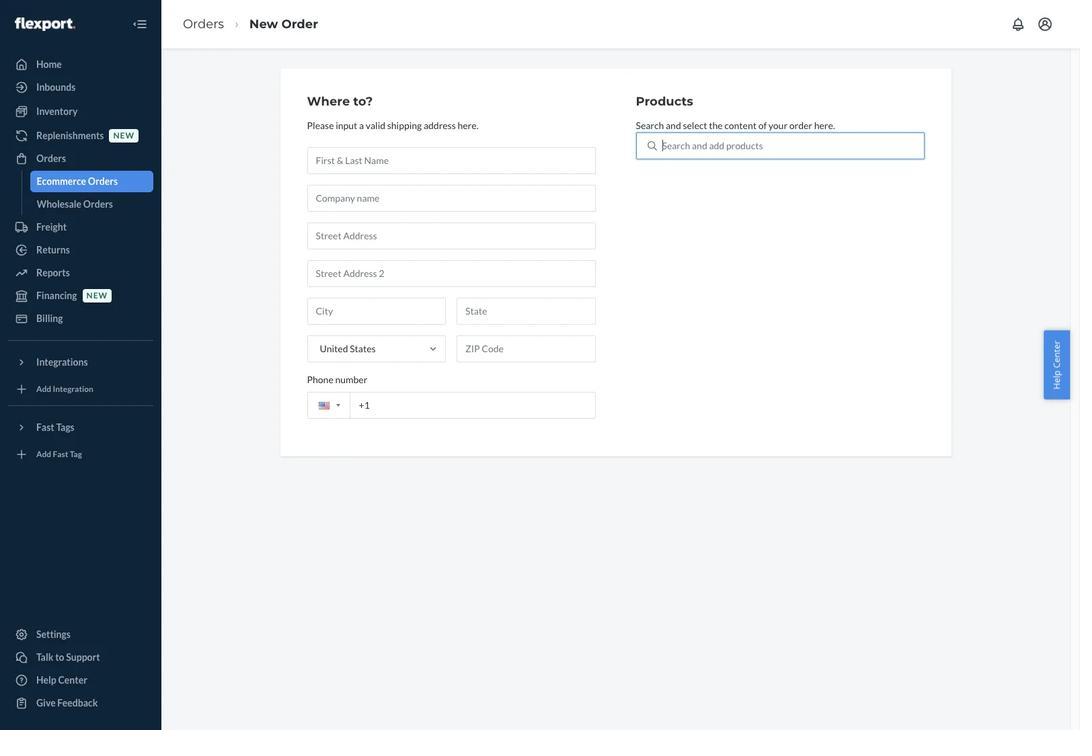 Task type: locate. For each thing, give the bounding box(es) containing it.
and left add
[[692, 140, 707, 151]]

breadcrumbs navigation
[[172, 4, 329, 44]]

new down reports link
[[86, 291, 108, 301]]

search and select the content of your order here.
[[636, 120, 835, 131]]

the
[[709, 120, 723, 131]]

and left the select
[[666, 120, 681, 131]]

ZIP Code text field
[[457, 335, 595, 362]]

fast left tag
[[53, 450, 68, 460]]

0 vertical spatial fast
[[36, 422, 54, 433]]

0 vertical spatial orders link
[[183, 17, 224, 31]]

shipping
[[387, 120, 422, 131]]

2 add from the top
[[36, 450, 51, 460]]

add down fast tags
[[36, 450, 51, 460]]

talk to support button
[[8, 647, 153, 668]]

integrations
[[36, 356, 88, 368]]

0 vertical spatial add
[[36, 384, 51, 394]]

open notifications image
[[1010, 16, 1026, 32]]

orders left new
[[183, 17, 224, 31]]

here. right address
[[458, 120, 479, 131]]

1 add from the top
[[36, 384, 51, 394]]

1 horizontal spatial help center
[[1051, 341, 1063, 390]]

0 horizontal spatial new
[[86, 291, 108, 301]]

1 vertical spatial center
[[58, 675, 87, 686]]

1 here. from the left
[[458, 120, 479, 131]]

add inside 'link'
[[36, 384, 51, 394]]

to
[[55, 652, 64, 663]]

home link
[[8, 54, 153, 75]]

1 (702) 123-4567 telephone field
[[307, 392, 595, 419]]

1 horizontal spatial new
[[113, 131, 134, 141]]

replenishments
[[36, 130, 104, 141]]

orders up ecommerce
[[36, 153, 66, 164]]

1 horizontal spatial and
[[692, 140, 707, 151]]

0 vertical spatial and
[[666, 120, 681, 131]]

orders link left new
[[183, 17, 224, 31]]

help
[[1051, 371, 1063, 390], [36, 675, 56, 686]]

feedback
[[57, 697, 98, 709]]

products
[[636, 94, 693, 109]]

add left integration
[[36, 384, 51, 394]]

united
[[320, 343, 348, 354]]

2 here. from the left
[[814, 120, 835, 131]]

fast
[[36, 422, 54, 433], [53, 450, 68, 460]]

where
[[307, 94, 350, 109]]

new for replenishments
[[113, 131, 134, 141]]

new down inventory link
[[113, 131, 134, 141]]

please
[[307, 120, 334, 131]]

new
[[113, 131, 134, 141], [86, 291, 108, 301]]

number
[[335, 374, 367, 385]]

settings link
[[8, 624, 153, 646]]

help center inside button
[[1051, 341, 1063, 390]]

ecommerce orders link
[[30, 171, 153, 192]]

orders down the ecommerce orders link
[[83, 198, 113, 210]]

1 vertical spatial search
[[662, 140, 690, 151]]

0 horizontal spatial help
[[36, 675, 56, 686]]

0 vertical spatial help center
[[1051, 341, 1063, 390]]

1 vertical spatial and
[[692, 140, 707, 151]]

0 vertical spatial search
[[636, 120, 664, 131]]

help center button
[[1044, 331, 1070, 400]]

here.
[[458, 120, 479, 131], [814, 120, 835, 131]]

give feedback button
[[8, 693, 153, 714]]

1 vertical spatial new
[[86, 291, 108, 301]]

0 horizontal spatial and
[[666, 120, 681, 131]]

address
[[424, 120, 456, 131]]

add integration link
[[8, 379, 153, 400]]

center
[[1051, 341, 1063, 368], [58, 675, 87, 686]]

help center
[[1051, 341, 1063, 390], [36, 675, 87, 686]]

and
[[666, 120, 681, 131], [692, 140, 707, 151]]

returns link
[[8, 239, 153, 261]]

center inside the help center link
[[58, 675, 87, 686]]

1 vertical spatial help center
[[36, 675, 87, 686]]

orders
[[183, 17, 224, 31], [36, 153, 66, 164], [88, 176, 118, 187], [83, 198, 113, 210]]

add fast tag
[[36, 450, 82, 460]]

open account menu image
[[1037, 16, 1053, 32]]

City text field
[[307, 298, 446, 325]]

tag
[[70, 450, 82, 460]]

1 horizontal spatial here.
[[814, 120, 835, 131]]

support
[[66, 652, 100, 663]]

inbounds
[[36, 81, 76, 93]]

0 horizontal spatial help center
[[36, 675, 87, 686]]

0 horizontal spatial here.
[[458, 120, 479, 131]]

1 horizontal spatial orders link
[[183, 17, 224, 31]]

add
[[36, 384, 51, 394], [36, 450, 51, 460]]

add for add fast tag
[[36, 450, 51, 460]]

1 horizontal spatial help
[[1051, 371, 1063, 390]]

0 vertical spatial center
[[1051, 341, 1063, 368]]

freight link
[[8, 217, 153, 238]]

search
[[636, 120, 664, 131], [662, 140, 690, 151]]

0 vertical spatial new
[[113, 131, 134, 141]]

settings
[[36, 629, 71, 640]]

new for financing
[[86, 291, 108, 301]]

0 horizontal spatial orders link
[[8, 148, 153, 169]]

fast tags
[[36, 422, 74, 433]]

1 horizontal spatial center
[[1051, 341, 1063, 368]]

a
[[359, 120, 364, 131]]

0 vertical spatial help
[[1051, 371, 1063, 390]]

orders link
[[183, 17, 224, 31], [8, 148, 153, 169]]

order
[[789, 120, 812, 131]]

here. right order
[[814, 120, 835, 131]]

home
[[36, 59, 62, 70]]

where to?
[[307, 94, 373, 109]]

give feedback
[[36, 697, 98, 709]]

search right search icon
[[662, 140, 690, 151]]

orders link up ecommerce orders
[[8, 148, 153, 169]]

of
[[758, 120, 767, 131]]

fast left tags
[[36, 422, 54, 433]]

First & Last Name text field
[[307, 147, 595, 174]]

products
[[726, 140, 763, 151]]

1 vertical spatial add
[[36, 450, 51, 460]]

ecommerce orders
[[37, 176, 118, 187]]

reports
[[36, 267, 70, 278]]

search up search icon
[[636, 120, 664, 131]]

Street Address 2 text field
[[307, 260, 595, 287]]

0 horizontal spatial center
[[58, 675, 87, 686]]



Task type: vqa. For each thing, say whether or not it's contained in the screenshot.
Inbounds - Monthly Reconciliation button
no



Task type: describe. For each thing, give the bounding box(es) containing it.
and for add
[[692, 140, 707, 151]]

states
[[350, 343, 376, 354]]

Street Address text field
[[307, 222, 595, 249]]

wholesale orders
[[37, 198, 113, 210]]

content
[[724, 120, 757, 131]]

inventory link
[[8, 101, 153, 122]]

1 vertical spatial orders link
[[8, 148, 153, 169]]

new
[[249, 17, 278, 31]]

talk
[[36, 652, 53, 663]]

united states
[[320, 343, 376, 354]]

flexport logo image
[[15, 17, 75, 31]]

inventory
[[36, 106, 78, 117]]

talk to support
[[36, 652, 100, 663]]

reports link
[[8, 262, 153, 284]]

integrations button
[[8, 352, 153, 373]]

search and add products
[[662, 140, 763, 151]]

and for select
[[666, 120, 681, 131]]

search image
[[647, 141, 657, 151]]

add fast tag link
[[8, 444, 153, 465]]

billing link
[[8, 308, 153, 330]]

order
[[281, 17, 318, 31]]

new order link
[[249, 17, 318, 31]]

to?
[[353, 94, 373, 109]]

ecommerce
[[37, 176, 86, 187]]

integration
[[53, 384, 93, 394]]

center inside the help center button
[[1051, 341, 1063, 368]]

State text field
[[457, 298, 595, 325]]

give
[[36, 697, 56, 709]]

tags
[[56, 422, 74, 433]]

returns
[[36, 244, 70, 256]]

your
[[769, 120, 788, 131]]

add integration
[[36, 384, 93, 394]]

1 vertical spatial fast
[[53, 450, 68, 460]]

Company name text field
[[307, 185, 595, 212]]

inbounds link
[[8, 77, 153, 98]]

phone
[[307, 374, 333, 385]]

help inside button
[[1051, 371, 1063, 390]]

close navigation image
[[132, 16, 148, 32]]

wholesale orders link
[[30, 194, 153, 215]]

valid
[[366, 120, 385, 131]]

input
[[336, 120, 357, 131]]

add
[[709, 140, 724, 151]]

phone number
[[307, 374, 367, 385]]

search for search and select the content of your order here.
[[636, 120, 664, 131]]

wholesale
[[37, 198, 81, 210]]

search for search and add products
[[662, 140, 690, 151]]

financing
[[36, 290, 77, 301]]

orders inside breadcrumbs navigation
[[183, 17, 224, 31]]

please input a valid shipping address here.
[[307, 120, 479, 131]]

1 vertical spatial help
[[36, 675, 56, 686]]

orders up wholesale orders link
[[88, 176, 118, 187]]

new order
[[249, 17, 318, 31]]

united states: + 1 image
[[336, 404, 340, 407]]

orders link inside breadcrumbs navigation
[[183, 17, 224, 31]]

select
[[683, 120, 707, 131]]

freight
[[36, 221, 67, 233]]

help center link
[[8, 670, 153, 691]]

fast inside dropdown button
[[36, 422, 54, 433]]

add for add integration
[[36, 384, 51, 394]]

billing
[[36, 313, 63, 324]]

fast tags button
[[8, 417, 153, 438]]



